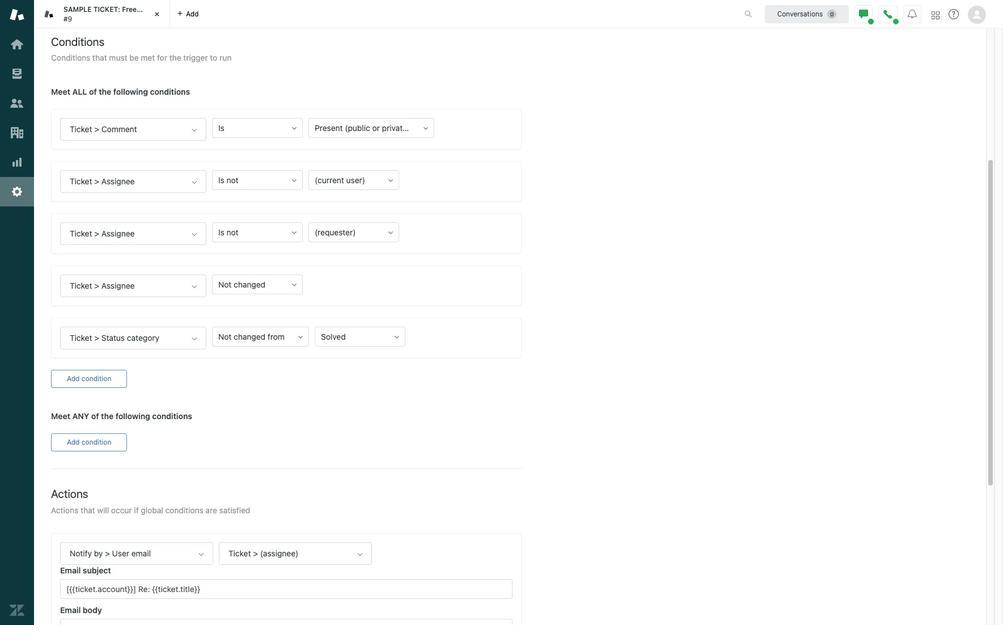Task type: vqa. For each thing, say whether or not it's contained in the screenshot.
'Sample'
yes



Task type: locate. For each thing, give the bounding box(es) containing it.
tab
[[34, 0, 170, 28]]

zendesk support image
[[10, 7, 24, 22]]

ticket:
[[93, 5, 120, 14]]

customers image
[[10, 96, 24, 111]]

zendesk products image
[[932, 11, 940, 19]]

sample ticket: free repair #9
[[64, 5, 158, 23]]

button displays agent's chat status as online. image
[[860, 9, 869, 18]]

add button
[[170, 0, 206, 28]]

conversations
[[778, 9, 823, 18]]

add
[[186, 9, 199, 18]]

admin image
[[10, 184, 24, 199]]

sample
[[64, 5, 92, 14]]

get started image
[[10, 37, 24, 52]]

free
[[122, 5, 137, 14]]

close image
[[151, 9, 163, 20]]



Task type: describe. For each thing, give the bounding box(es) containing it.
tabs tab list
[[34, 0, 733, 28]]

notifications image
[[908, 9, 917, 18]]

conversations button
[[765, 5, 849, 23]]

#9
[[64, 14, 72, 23]]

tab containing sample ticket: free repair
[[34, 0, 170, 28]]

views image
[[10, 66, 24, 81]]

organizations image
[[10, 125, 24, 140]]

repair
[[139, 5, 158, 14]]

main element
[[0, 0, 34, 625]]

get help image
[[949, 9, 959, 19]]

reporting image
[[10, 155, 24, 170]]

zendesk image
[[10, 603, 24, 618]]



